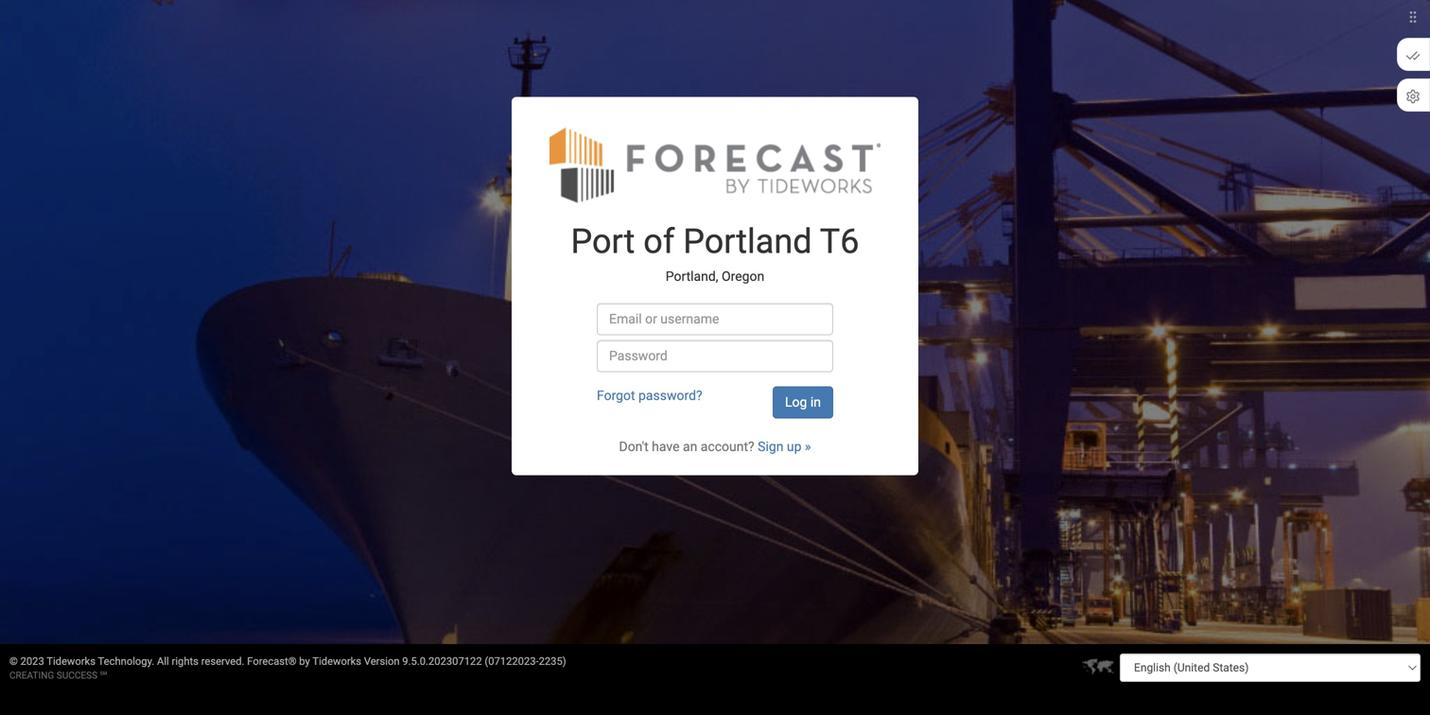 Task type: vqa. For each thing, say whether or not it's contained in the screenshot.
Tideworks
yes



Task type: locate. For each thing, give the bounding box(es) containing it.
»
[[805, 439, 811, 454]]

forgot password? log in
[[597, 388, 821, 410]]

by
[[299, 655, 310, 667]]

Password password field
[[597, 340, 833, 372]]

oregon
[[722, 269, 765, 284]]

t6
[[820, 221, 859, 261]]

(07122023-
[[485, 655, 539, 667]]

port
[[571, 221, 635, 261]]

creating
[[9, 670, 54, 681]]

portland,
[[666, 269, 718, 284]]

© 2023 tideworks technology. all rights reserved. forecast® by tideworks version 9.5.0.202307122 (07122023-2235) creating success ℠
[[9, 655, 566, 681]]

1 horizontal spatial tideworks
[[313, 655, 361, 667]]

of
[[643, 221, 675, 261]]

forgot
[[597, 388, 635, 403]]

up
[[787, 439, 802, 454]]

account?
[[701, 439, 755, 454]]

0 horizontal spatial tideworks
[[47, 655, 96, 667]]

rights
[[172, 655, 199, 667]]

tideworks right by
[[313, 655, 361, 667]]

tideworks
[[47, 655, 96, 667], [313, 655, 361, 667]]

technology.
[[98, 655, 154, 667]]

tideworks up success
[[47, 655, 96, 667]]

portland
[[683, 221, 812, 261]]

2235)
[[539, 655, 566, 667]]

©
[[9, 655, 18, 667]]

log
[[785, 394, 807, 410]]

℠
[[100, 670, 107, 681]]



Task type: describe. For each thing, give the bounding box(es) containing it.
1 tideworks from the left
[[47, 655, 96, 667]]

sign
[[758, 439, 784, 454]]

don't have an account? sign up »
[[619, 439, 811, 454]]

in
[[811, 394, 821, 410]]

2023
[[20, 655, 44, 667]]

success
[[57, 670, 97, 681]]

version
[[364, 655, 400, 667]]

Email or username text field
[[597, 303, 833, 335]]

9.5.0.202307122
[[402, 655, 482, 667]]

forecast®
[[247, 655, 297, 667]]

2 tideworks from the left
[[313, 655, 361, 667]]

don't
[[619, 439, 649, 454]]

port of portland t6 portland, oregon
[[571, 221, 859, 284]]

an
[[683, 439, 697, 454]]

sign up » link
[[758, 439, 811, 454]]

password?
[[639, 388, 702, 403]]

forecast® by tideworks image
[[550, 125, 881, 204]]

log in button
[[773, 386, 833, 418]]

forgot password? link
[[597, 388, 702, 403]]

reserved.
[[201, 655, 245, 667]]

have
[[652, 439, 680, 454]]

all
[[157, 655, 169, 667]]



